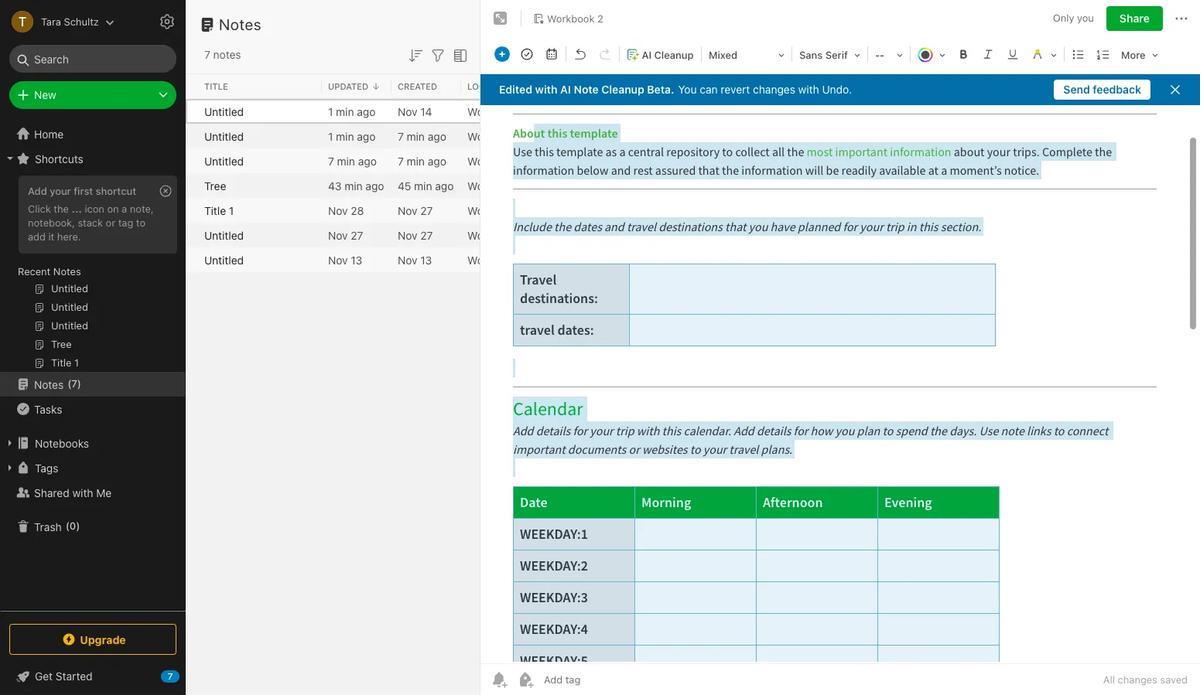 Task type: vqa. For each thing, say whether or not it's contained in the screenshot.
MAIN element
no



Task type: locate. For each thing, give the bounding box(es) containing it.
7 left notes
[[204, 48, 210, 61]]

settings image
[[158, 12, 176, 31]]

with right edited
[[535, 83, 557, 96]]

workbook 2 for 7th 'cell' from the bottom of the note list 'element'
[[467, 105, 527, 118]]

it
[[48, 230, 54, 243]]

changes
[[753, 83, 795, 96], [1118, 674, 1157, 686]]

1 vertical spatial 1 min ago
[[328, 130, 376, 143]]

2 cell from the top
[[186, 124, 198, 149]]

changes right revert
[[753, 83, 795, 96]]

1 untitled from the top
[[204, 105, 244, 118]]

2 row group from the top
[[186, 99, 740, 272]]

Highlight field
[[1025, 43, 1062, 66]]

1 horizontal spatial ai
[[642, 49, 652, 61]]

45
[[398, 179, 411, 192]]

calendar event image
[[541, 43, 563, 65]]

(
[[68, 378, 71, 390], [66, 520, 70, 533]]

7 min ago down 14
[[398, 130, 446, 143]]

workbook for 3rd 'cell' from the bottom of the note list 'element'
[[467, 204, 518, 217]]

2 for 3rd 'cell' from the bottom of the note list 'element'
[[521, 204, 527, 217]]

1 min ago
[[328, 105, 376, 118], [328, 130, 376, 143]]

with inside tree
[[72, 486, 93, 499]]

0 vertical spatial 1 min ago
[[328, 105, 376, 118]]

2 title from the top
[[204, 204, 226, 217]]

More actions field
[[1172, 6, 1191, 31]]

you
[[1077, 12, 1094, 24]]

add your first shortcut
[[28, 185, 136, 197]]

7 min ago up 45 min ago
[[398, 154, 446, 168]]

send
[[1063, 83, 1090, 96]]

notes for notes ( 7 )
[[34, 378, 64, 391]]

1 row group from the top
[[186, 74, 817, 99]]

Search text field
[[20, 45, 166, 73]]

click
[[28, 203, 51, 215]]

1 horizontal spatial with
[[535, 83, 557, 96]]

1 min ago down updated
[[328, 105, 376, 118]]

nov 28
[[328, 204, 364, 217]]

1 min ago for 7 min ago
[[328, 130, 376, 143]]

1 vertical spatial cleanup
[[601, 83, 644, 96]]

sans
[[799, 49, 823, 61]]

notes right recent
[[53, 265, 81, 278]]

2 untitled from the top
[[204, 130, 244, 143]]

5 untitled from the top
[[204, 253, 244, 267]]

7 down nov 14
[[398, 130, 404, 143]]

underline image
[[1002, 43, 1024, 65]]

with left undo.
[[798, 83, 819, 96]]

0 horizontal spatial with
[[72, 486, 93, 499]]

2 for sixth 'cell' from the bottom of the note list 'element'
[[521, 130, 527, 143]]

undo.
[[822, 83, 852, 96]]

nov 13
[[328, 253, 362, 267], [398, 253, 432, 267]]

0 horizontal spatial cleanup
[[601, 83, 644, 96]]

1 vertical spatial title
[[204, 204, 226, 217]]

title for title 1
[[204, 204, 226, 217]]

share button
[[1106, 6, 1163, 31]]

cleanup up edited with ai note cleanup beta. you can revert changes with undo.
[[654, 49, 694, 61]]

workbook for 6th 'cell' from the top
[[467, 229, 518, 242]]

7 left click to collapse icon
[[168, 672, 173, 682]]

shared with me
[[34, 486, 112, 499]]

1 horizontal spatial nov 13
[[398, 253, 432, 267]]

upgrade button
[[9, 624, 176, 655]]

me
[[96, 486, 112, 499]]

cleanup
[[654, 49, 694, 61], [601, 83, 644, 96]]

workbook 2
[[547, 12, 603, 24], [467, 105, 527, 118], [467, 130, 527, 143], [467, 154, 527, 168], [467, 179, 527, 192], [467, 204, 527, 217], [467, 229, 527, 242], [467, 253, 527, 267]]

bold image
[[953, 43, 974, 65]]

7 cell from the top
[[186, 248, 198, 272]]

new button
[[9, 81, 176, 109]]

1 title from the top
[[204, 81, 228, 91]]

a
[[122, 203, 127, 215]]

untitled for 7th 'cell' from the bottom of the note list 'element'
[[204, 105, 244, 118]]

-
[[875, 49, 880, 61], [880, 49, 885, 61]]

new
[[34, 88, 56, 101]]

) inside notes ( 7 )
[[77, 378, 81, 390]]

( right trash
[[66, 520, 70, 533]]

icon
[[85, 203, 104, 215]]

can
[[700, 83, 718, 96]]

note window element
[[481, 0, 1200, 696]]

add filters image
[[429, 46, 447, 65]]

) up the tasks button
[[77, 378, 81, 390]]

notes up tasks at the left bottom of the page
[[34, 378, 64, 391]]

stack
[[78, 217, 103, 229]]

0 vertical spatial notes
[[219, 15, 262, 33]]

beta.
[[647, 83, 674, 96]]

nov 27
[[398, 204, 433, 217], [328, 229, 363, 242], [398, 229, 433, 242]]

title down tree at top left
[[204, 204, 226, 217]]

cleanup right note
[[601, 83, 644, 96]]

7 min ago for 1 min ago
[[398, 130, 446, 143]]

2 vertical spatial 1
[[229, 204, 234, 217]]

) inside trash ( 0 )
[[76, 520, 80, 533]]

title
[[204, 81, 228, 91], [204, 204, 226, 217]]

send feedback
[[1063, 83, 1141, 96]]

nov 13 down 45 at the left top of the page
[[398, 253, 432, 267]]

1 nov 13 from the left
[[328, 253, 362, 267]]

trash ( 0 )
[[34, 520, 80, 534]]

workbook for fifth 'cell' from the bottom
[[467, 154, 518, 168]]

4 cell from the top
[[186, 173, 198, 198]]

27 for nov 28
[[420, 204, 433, 217]]

0 vertical spatial ai
[[642, 49, 652, 61]]

click the ...
[[28, 203, 82, 215]]

numbered list image
[[1093, 43, 1114, 65]]

tags button
[[0, 456, 185, 481]]

home link
[[0, 121, 186, 146]]

tasks
[[34, 403, 62, 416]]

1 1 min ago from the top
[[328, 105, 376, 118]]

( inside notes ( 7 )
[[68, 378, 71, 390]]

untitled for 1st 'cell' from the bottom of the note list 'element'
[[204, 253, 244, 267]]

tag
[[118, 217, 133, 229]]

13 down 28
[[351, 253, 362, 267]]

0 horizontal spatial changes
[[753, 83, 795, 96]]

1 vertical spatial ai
[[560, 83, 571, 96]]

changes right all
[[1118, 674, 1157, 686]]

cell
[[186, 99, 198, 124], [186, 124, 198, 149], [186, 149, 198, 173], [186, 173, 198, 198], [186, 198, 198, 223], [186, 223, 198, 248], [186, 248, 198, 272]]

0 horizontal spatial nov 13
[[328, 253, 362, 267]]

1 horizontal spatial cleanup
[[654, 49, 694, 61]]

notes inside note list 'element'
[[219, 15, 262, 33]]

serif
[[825, 49, 848, 61]]

4 untitled from the top
[[204, 229, 244, 242]]

undo image
[[570, 43, 591, 65]]

0 vertical spatial cleanup
[[654, 49, 694, 61]]

Font color field
[[912, 43, 951, 66]]

ai
[[642, 49, 652, 61], [560, 83, 571, 96]]

untitled for sixth 'cell' from the bottom of the note list 'element'
[[204, 130, 244, 143]]

workbook 2 inside "button"
[[547, 12, 603, 24]]

with
[[535, 83, 557, 96], [798, 83, 819, 96], [72, 486, 93, 499]]

notes inside notes ( 7 )
[[34, 378, 64, 391]]

1 vertical spatial )
[[76, 520, 80, 533]]

tara schultz
[[41, 15, 99, 27]]

) for notes
[[77, 378, 81, 390]]

ai up beta.
[[642, 49, 652, 61]]

0 vertical spatial title
[[204, 81, 228, 91]]

nov 13 down nov 28 on the top left
[[328, 253, 362, 267]]

expand note image
[[491, 9, 510, 28]]

( inside trash ( 0 )
[[66, 520, 70, 533]]

1 vertical spatial notes
[[53, 265, 81, 278]]

title down the 7 notes
[[204, 81, 228, 91]]

1 vertical spatial (
[[66, 520, 70, 533]]

revert
[[721, 83, 750, 96]]

or
[[106, 217, 115, 229]]

add a reminder image
[[490, 671, 508, 689]]

1 vertical spatial changes
[[1118, 674, 1157, 686]]

with left me
[[72, 486, 93, 499]]

nov 27 for 27
[[398, 229, 433, 242]]

1 min ago up 43 min ago
[[328, 130, 376, 143]]

first
[[74, 185, 93, 197]]

notes
[[219, 15, 262, 33], [53, 265, 81, 278], [34, 378, 64, 391]]

7 inside help and learning task checklist field
[[168, 672, 173, 682]]

28
[[351, 204, 364, 217]]

min
[[336, 105, 354, 118], [336, 130, 354, 143], [407, 130, 425, 143], [337, 154, 355, 168], [407, 154, 425, 168], [345, 179, 363, 192], [414, 179, 432, 192]]

Add filters field
[[429, 45, 447, 65]]

3 untitled from the top
[[204, 154, 244, 168]]

( up the tasks button
[[68, 378, 71, 390]]

1 - from the left
[[875, 49, 880, 61]]

nov 27 for 28
[[398, 204, 433, 217]]

1 vertical spatial 1
[[328, 130, 333, 143]]

1 min ago for nov 14
[[328, 105, 376, 118]]

5 cell from the top
[[186, 198, 198, 223]]

7 up the tasks button
[[71, 378, 77, 390]]

27
[[420, 204, 433, 217], [351, 229, 363, 242], [420, 229, 433, 242]]

notes
[[213, 48, 241, 61]]

row group containing untitled
[[186, 99, 740, 272]]

Sort options field
[[406, 45, 425, 65]]

workbook
[[547, 12, 595, 24], [467, 105, 518, 118], [467, 130, 518, 143], [467, 154, 518, 168], [467, 179, 518, 192], [467, 204, 518, 217], [467, 229, 518, 242], [467, 253, 518, 267]]

45 min ago
[[398, 179, 454, 192]]

ai left note
[[560, 83, 571, 96]]

0
[[70, 520, 76, 533]]

workbook 2 for 1st 'cell' from the bottom of the note list 'element'
[[467, 253, 527, 267]]

2 vertical spatial notes
[[34, 378, 64, 391]]

0 vertical spatial )
[[77, 378, 81, 390]]

workbook 2 for 6th 'cell' from the top
[[467, 229, 527, 242]]

notes up notes
[[219, 15, 262, 33]]

Font size field
[[870, 43, 908, 66]]

None search field
[[20, 45, 166, 73]]

) right trash
[[76, 520, 80, 533]]

1 horizontal spatial 13
[[420, 253, 432, 267]]

tree
[[0, 121, 186, 611]]

1
[[328, 105, 333, 118], [328, 130, 333, 143], [229, 204, 234, 217]]

0 vertical spatial 1
[[328, 105, 333, 118]]

workbook for fourth 'cell'
[[467, 179, 518, 192]]

row group
[[186, 74, 817, 99], [186, 99, 740, 272]]

more
[[1121, 49, 1146, 61]]

nov
[[398, 105, 417, 118], [328, 204, 348, 217], [398, 204, 417, 217], [328, 229, 348, 242], [398, 229, 417, 242], [328, 253, 348, 267], [398, 253, 417, 267]]

0 horizontal spatial 13
[[351, 253, 362, 267]]

2 for fourth 'cell'
[[521, 179, 527, 192]]

all
[[1103, 674, 1115, 686]]

13 down 45 min ago
[[420, 253, 432, 267]]

ago
[[357, 105, 376, 118], [357, 130, 376, 143], [428, 130, 446, 143], [358, 154, 377, 168], [428, 154, 446, 168], [366, 179, 384, 192], [435, 179, 454, 192]]

group
[[0, 171, 185, 378]]

get
[[35, 670, 53, 683]]

2 1 min ago from the top
[[328, 130, 376, 143]]

expand tags image
[[4, 462, 16, 474]]

tara
[[41, 15, 61, 27]]

workbook for 1st 'cell' from the bottom of the note list 'element'
[[467, 253, 518, 267]]

14
[[420, 105, 432, 118]]

13
[[351, 253, 362, 267], [420, 253, 432, 267]]

here.
[[57, 230, 81, 243]]

More field
[[1116, 43, 1163, 66]]

2 for 1st 'cell' from the bottom of the note list 'element'
[[521, 253, 527, 267]]

0 vertical spatial (
[[68, 378, 71, 390]]

tree
[[204, 179, 226, 192]]



Task type: describe. For each thing, give the bounding box(es) containing it.
trash
[[34, 520, 62, 534]]

) for trash
[[76, 520, 80, 533]]

add tag image
[[516, 671, 535, 689]]

notes ( 7 )
[[34, 378, 81, 391]]

tasks button
[[0, 397, 185, 422]]

row group containing title
[[186, 74, 817, 99]]

Account field
[[0, 6, 114, 37]]

7 notes
[[204, 48, 241, 61]]

43 min ago
[[328, 179, 384, 192]]

italic image
[[977, 43, 999, 65]]

tags
[[35, 462, 58, 475]]

upgrade
[[80, 633, 126, 646]]

note
[[574, 83, 599, 96]]

2 13 from the left
[[420, 253, 432, 267]]

workbook for sixth 'cell' from the bottom of the note list 'element'
[[467, 130, 518, 143]]

your
[[50, 185, 71, 197]]

1 horizontal spatial changes
[[1118, 674, 1157, 686]]

Add tag field
[[542, 673, 658, 687]]

add
[[28, 230, 46, 243]]

7 up 45 at the left top of the page
[[398, 154, 404, 168]]

with for ai
[[535, 83, 557, 96]]

Heading level field
[[703, 43, 790, 66]]

43
[[328, 179, 342, 192]]

3 cell from the top
[[186, 149, 198, 173]]

2 inside "button"
[[597, 12, 603, 24]]

ai cleanup button
[[621, 43, 699, 66]]

updated
[[328, 81, 368, 91]]

ai cleanup
[[642, 49, 694, 61]]

row group inside note list 'element'
[[186, 99, 740, 272]]

workbook 2 for fifth 'cell' from the bottom
[[467, 154, 527, 168]]

shortcuts
[[35, 152, 83, 165]]

1 13 from the left
[[351, 253, 362, 267]]

tree containing home
[[0, 121, 186, 611]]

the
[[54, 203, 69, 215]]

add
[[28, 185, 47, 197]]

note,
[[130, 203, 154, 215]]

recent
[[18, 265, 51, 278]]

workbook 2 button
[[528, 8, 609, 29]]

send feedback button
[[1054, 80, 1151, 100]]

saved
[[1160, 674, 1188, 686]]

more actions image
[[1172, 9, 1191, 28]]

Insert field
[[491, 43, 514, 65]]

workbook 2 for 3rd 'cell' from the bottom of the note list 'element'
[[467, 204, 527, 217]]

0 vertical spatial changes
[[753, 83, 795, 96]]

shortcut
[[96, 185, 136, 197]]

sans serif
[[799, 49, 848, 61]]

edited
[[499, 83, 532, 96]]

0 horizontal spatial ai
[[560, 83, 571, 96]]

6 cell from the top
[[186, 223, 198, 248]]

all changes saved
[[1103, 674, 1188, 686]]

ai inside 'ai cleanup' button
[[642, 49, 652, 61]]

27 for nov 27
[[420, 229, 433, 242]]

bulleted list image
[[1068, 43, 1089, 65]]

View options field
[[447, 45, 470, 65]]

schultz
[[64, 15, 99, 27]]

notebooks link
[[0, 431, 185, 456]]

2 for 7th 'cell' from the bottom of the note list 'element'
[[521, 105, 527, 118]]

mixed
[[709, 49, 737, 61]]

notebook,
[[28, 217, 75, 229]]

notes for notes
[[219, 15, 262, 33]]

workbook 2 for sixth 'cell' from the bottom of the note list 'element'
[[467, 130, 527, 143]]

1 cell from the top
[[186, 99, 198, 124]]

shortcuts button
[[0, 146, 185, 171]]

expand notebooks image
[[4, 437, 16, 450]]

untitled for fifth 'cell' from the bottom
[[204, 154, 244, 168]]

workbook 2 for fourth 'cell'
[[467, 179, 527, 192]]

Help and Learning task checklist field
[[0, 665, 186, 689]]

only you
[[1053, 12, 1094, 24]]

7 min ago up 43 min ago
[[328, 154, 377, 168]]

2 for 6th 'cell' from the top
[[521, 229, 527, 242]]

Font family field
[[794, 43, 866, 66]]

7 inside notes ( 7 )
[[71, 378, 77, 390]]

with for me
[[72, 486, 93, 499]]

( for trash
[[66, 520, 70, 533]]

to
[[136, 217, 146, 229]]

notes inside group
[[53, 265, 81, 278]]

get started
[[35, 670, 93, 683]]

task image
[[516, 43, 538, 65]]

nov 14
[[398, 105, 432, 118]]

untitled for 6th 'cell' from the top
[[204, 229, 244, 242]]

edited with ai note cleanup beta. you can revert changes with undo.
[[499, 83, 852, 96]]

you
[[678, 83, 697, 96]]

share
[[1120, 12, 1150, 25]]

2 - from the left
[[880, 49, 885, 61]]

created
[[398, 81, 437, 91]]

note list element
[[186, 0, 817, 696]]

home
[[34, 127, 64, 140]]

2 horizontal spatial with
[[798, 83, 819, 96]]

workbook for 7th 'cell' from the bottom of the note list 'element'
[[467, 105, 518, 118]]

7 min ago for 7 min ago
[[398, 154, 446, 168]]

cleanup inside button
[[654, 49, 694, 61]]

1 for nov
[[328, 105, 333, 118]]

1 for 7
[[328, 130, 333, 143]]

shared with me link
[[0, 481, 185, 505]]

notebooks
[[35, 437, 89, 450]]

only
[[1053, 12, 1074, 24]]

( for notes
[[68, 378, 71, 390]]

workbook inside "button"
[[547, 12, 595, 24]]

group containing add your first shortcut
[[0, 171, 185, 378]]

title 1
[[204, 204, 234, 217]]

2 for fifth 'cell' from the bottom
[[521, 154, 527, 168]]

shared
[[34, 486, 69, 499]]

started
[[56, 670, 93, 683]]

--
[[875, 49, 885, 61]]

...
[[72, 203, 82, 215]]

title for title
[[204, 81, 228, 91]]

click to collapse image
[[180, 667, 192, 686]]

2 nov 13 from the left
[[398, 253, 432, 267]]

Note Editor text field
[[481, 105, 1200, 664]]

7 up 43
[[328, 154, 334, 168]]

recent notes
[[18, 265, 81, 278]]

feedback
[[1093, 83, 1141, 96]]

location
[[467, 81, 511, 91]]

on
[[107, 203, 119, 215]]

icon on a note, notebook, stack or tag to add it here.
[[28, 203, 154, 243]]



